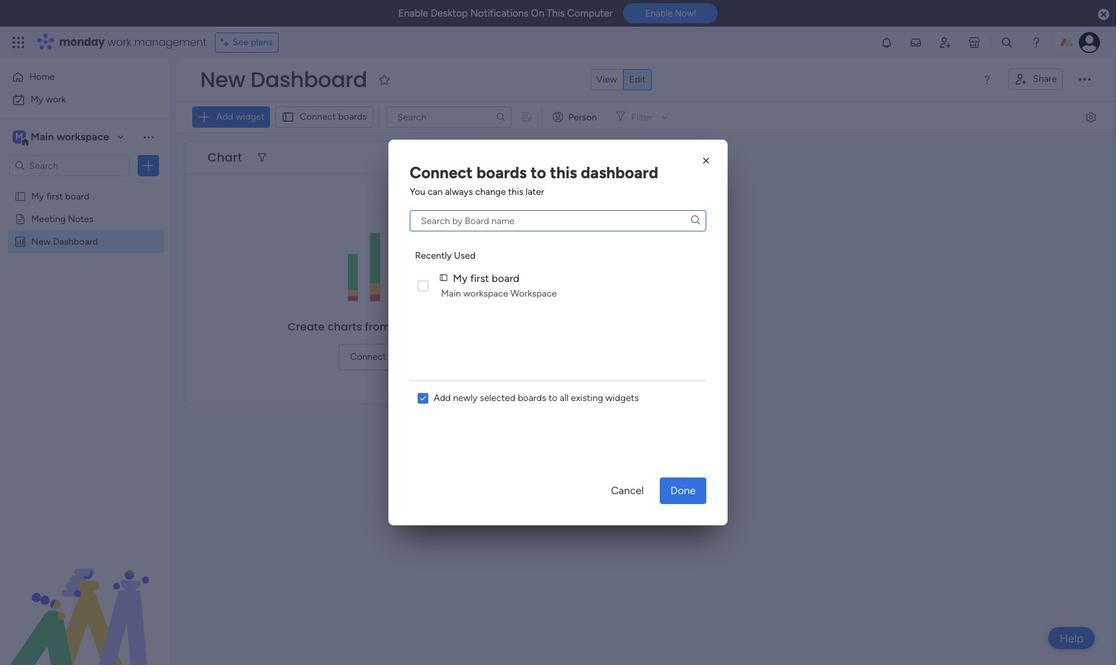 Task type: vqa. For each thing, say whether or not it's contained in the screenshot.
rightmost 28
no



Task type: describe. For each thing, give the bounding box(es) containing it.
home option
[[8, 67, 162, 88]]

selected
[[480, 392, 515, 404]]

filter
[[631, 111, 652, 123]]

boards for connect boards
[[338, 111, 367, 122]]

monday
[[59, 35, 105, 50]]

charts
[[328, 319, 362, 334]]

create
[[288, 319, 325, 334]]

Search in workspace field
[[28, 158, 111, 173]]

computer
[[567, 7, 613, 19]]

invite members image
[[939, 36, 952, 49]]

this
[[547, 7, 565, 19]]

my work link
[[8, 89, 162, 110]]

meeting
[[31, 213, 66, 224]]

0 horizontal spatial new dashboard
[[31, 235, 98, 247]]

my work option
[[8, 89, 162, 110]]

lottie animation image
[[0, 531, 170, 665]]

several
[[394, 319, 433, 334]]

workspace for main workspace
[[56, 130, 109, 143]]

workspace selection element
[[13, 129, 111, 146]]

add widget button
[[192, 106, 270, 128]]

see
[[233, 37, 249, 48]]

main for main workspace workspace
[[441, 288, 461, 299]]

workspace for main workspace workspace
[[463, 288, 508, 299]]

m
[[15, 131, 23, 142]]

see plans
[[233, 37, 273, 48]]

search everything image
[[1000, 36, 1014, 49]]

search image
[[495, 112, 506, 122]]

add newly selected boards to all existing widgets
[[434, 392, 639, 404]]

later
[[526, 186, 544, 198]]

workspace image
[[13, 130, 26, 144]]

enable for enable desktop notifications on this computer
[[398, 7, 428, 19]]

enable for enable now!
[[645, 8, 673, 19]]

settings image
[[1084, 110, 1098, 124]]

change
[[475, 186, 506, 198]]

connect for this
[[410, 163, 473, 182]]

home
[[29, 71, 55, 82]]

add for add newly selected boards to all existing widgets
[[434, 392, 451, 404]]

0 horizontal spatial dashboard
[[53, 235, 98, 247]]

a
[[491, 319, 499, 334]]

notifications image
[[880, 36, 893, 49]]

notes
[[68, 213, 93, 224]]

boards for connect boards to this dashboard you can always change this later
[[477, 163, 527, 182]]

to for this
[[531, 163, 546, 182]]

New Dashboard field
[[197, 65, 371, 94]]

dapulse close image
[[1098, 8, 1109, 21]]

dashboard
[[581, 163, 658, 182]]

my work
[[31, 94, 66, 105]]

to for get
[[419, 351, 428, 362]]

main for main workspace
[[31, 130, 54, 143]]

my inside option
[[31, 94, 43, 105]]

enable now!
[[645, 8, 696, 19]]

done
[[671, 484, 696, 497]]

connect boards to this dashboard heading
[[410, 161, 658, 185]]

person button
[[547, 106, 605, 128]]

main workspace workspace
[[441, 288, 557, 299]]

Chart field
[[204, 149, 245, 166]]

cancel button
[[600, 478, 655, 504]]

board inside my first board list box
[[492, 272, 519, 284]]

connect boards to get started button
[[339, 344, 488, 370]]

meeting notes
[[31, 213, 93, 224]]

cancel
[[611, 484, 644, 497]]

help image
[[1030, 36, 1043, 49]]

now!
[[675, 8, 696, 19]]

add to favorites image
[[378, 73, 391, 86]]

enable desktop notifications on this computer
[[398, 7, 613, 19]]

connect boards to this dashboard you can always change this later
[[410, 163, 658, 198]]

public board image
[[14, 212, 27, 225]]

connect boards button
[[275, 106, 373, 128]]

help button
[[1048, 627, 1095, 649]]

0 vertical spatial this
[[550, 163, 577, 182]]

0 horizontal spatial this
[[508, 186, 523, 198]]



Task type: locate. For each thing, give the bounding box(es) containing it.
add left 'widget'
[[216, 111, 233, 122]]

this up search by board name search field at the top of page
[[550, 163, 577, 182]]

get
[[431, 351, 445, 362]]

connect down new dashboard field
[[300, 111, 336, 122]]

option
[[0, 184, 170, 187]]

to left all
[[549, 392, 557, 404]]

1 horizontal spatial new
[[200, 65, 245, 94]]

0 vertical spatial workspace
[[56, 130, 109, 143]]

main workspace
[[31, 130, 109, 143]]

recently
[[415, 250, 452, 261]]

desktop
[[431, 7, 468, 19]]

0 vertical spatial work
[[107, 35, 131, 50]]

1 vertical spatial my first board
[[453, 272, 519, 284]]

0 vertical spatial new dashboard
[[200, 65, 367, 94]]

1 horizontal spatial my first board
[[453, 272, 519, 284]]

my right public board image
[[31, 190, 44, 202]]

add left newly
[[434, 392, 451, 404]]

enable
[[398, 7, 428, 19], [645, 8, 673, 19]]

1 vertical spatial new
[[31, 235, 51, 247]]

None search field
[[386, 106, 511, 128]]

0 vertical spatial add
[[216, 111, 233, 122]]

2 vertical spatial to
[[549, 392, 557, 404]]

work
[[107, 35, 131, 50], [46, 94, 66, 105]]

to left get
[[419, 351, 428, 362]]

0 vertical spatial my
[[31, 94, 43, 105]]

work right monday
[[107, 35, 131, 50]]

0 horizontal spatial first
[[46, 190, 63, 202]]

boards
[[338, 111, 367, 122], [477, 163, 527, 182], [436, 319, 475, 334], [389, 351, 417, 362], [518, 392, 546, 404]]

add
[[216, 111, 233, 122], [434, 392, 451, 404]]

to
[[531, 163, 546, 182], [419, 351, 428, 362], [549, 392, 557, 404]]

work inside option
[[46, 94, 66, 105]]

to inside connect boards to this dashboard you can always change this later
[[531, 163, 546, 182]]

1 horizontal spatial main
[[441, 288, 461, 299]]

workspace inside my first board list box
[[463, 288, 508, 299]]

1 vertical spatial dashboard
[[53, 235, 98, 247]]

1 horizontal spatial dashboard
[[250, 65, 367, 94]]

started
[[447, 351, 477, 362]]

0 vertical spatial main
[[31, 130, 54, 143]]

public board image
[[14, 190, 27, 202]]

update feed image
[[909, 36, 923, 49]]

0 horizontal spatial board
[[65, 190, 89, 202]]

view
[[596, 74, 617, 85]]

my first board
[[31, 190, 89, 202], [453, 272, 519, 284]]

connect
[[300, 111, 336, 122], [410, 163, 473, 182], [350, 351, 386, 362]]

new dashboard down plans
[[200, 65, 367, 94]]

add inside popup button
[[216, 111, 233, 122]]

new dashboard down the meeting notes at the top left of the page
[[31, 235, 98, 247]]

public dashboard image
[[14, 235, 27, 247]]

workspace
[[56, 130, 109, 143], [463, 288, 508, 299]]

1 vertical spatial workspace
[[463, 288, 508, 299]]

existing
[[571, 392, 603, 404]]

work down home
[[46, 94, 66, 105]]

0 vertical spatial to
[[531, 163, 546, 182]]

workspace
[[511, 288, 557, 299]]

from
[[365, 319, 391, 334]]

1 horizontal spatial add
[[434, 392, 451, 404]]

home link
[[8, 67, 162, 88]]

new up add widget popup button
[[200, 65, 245, 94]]

0 horizontal spatial enable
[[398, 7, 428, 19]]

can
[[428, 186, 443, 198]]

1 horizontal spatial work
[[107, 35, 131, 50]]

boards for connect boards to get started
[[389, 351, 417, 362]]

connect down from
[[350, 351, 386, 362]]

person
[[568, 111, 597, 123]]

0 horizontal spatial add
[[216, 111, 233, 122]]

1 horizontal spatial workspace
[[463, 288, 508, 299]]

plans
[[251, 37, 273, 48]]

0 horizontal spatial my first board
[[31, 190, 89, 202]]

work for monday
[[107, 35, 131, 50]]

enable left now!
[[645, 8, 673, 19]]

2 horizontal spatial connect
[[410, 163, 473, 182]]

0 vertical spatial connect
[[300, 111, 336, 122]]

board up main workspace workspace
[[492, 272, 519, 284]]

my first board up main workspace workspace
[[453, 272, 519, 284]]

boards inside button
[[389, 351, 417, 362]]

my down used
[[453, 272, 468, 284]]

workspace up search in workspace field
[[56, 130, 109, 143]]

1 horizontal spatial enable
[[645, 8, 673, 19]]

1 vertical spatial board
[[492, 272, 519, 284]]

2 vertical spatial connect
[[350, 351, 386, 362]]

1 horizontal spatial connect
[[350, 351, 386, 362]]

1 vertical spatial work
[[46, 94, 66, 105]]

1 vertical spatial new dashboard
[[31, 235, 98, 247]]

main right workspace image
[[31, 130, 54, 143]]

enable inside enable now! button
[[645, 8, 673, 19]]

first up meeting
[[46, 190, 63, 202]]

widget
[[236, 111, 265, 122]]

dashboard up the connect boards popup button
[[250, 65, 367, 94]]

None search field
[[410, 210, 706, 231]]

share
[[1033, 73, 1057, 84]]

connect boards
[[300, 111, 367, 122]]

connect inside popup button
[[300, 111, 336, 122]]

new dashboard
[[200, 65, 367, 94], [31, 235, 98, 247]]

used
[[454, 250, 476, 261]]

all
[[560, 392, 569, 404]]

search image
[[691, 216, 700, 225]]

enable now! button
[[623, 3, 718, 23]]

to inside connect boards to get started button
[[419, 351, 428, 362]]

0 horizontal spatial main
[[31, 130, 54, 143]]

workspace up at
[[463, 288, 508, 299]]

new inside banner
[[200, 65, 245, 94]]

main inside my first board list box
[[441, 288, 461, 299]]

1 vertical spatial add
[[434, 392, 451, 404]]

you
[[410, 186, 425, 198]]

1 horizontal spatial new dashboard
[[200, 65, 367, 94]]

0 horizontal spatial new
[[31, 235, 51, 247]]

help
[[1060, 632, 1084, 645]]

view button
[[590, 69, 623, 90]]

boards inside popup button
[[338, 111, 367, 122]]

0 vertical spatial first
[[46, 190, 63, 202]]

1 horizontal spatial first
[[470, 272, 489, 284]]

first inside list box
[[470, 272, 489, 284]]

new
[[200, 65, 245, 94], [31, 235, 51, 247]]

notifications
[[470, 7, 529, 19]]

2 horizontal spatial to
[[549, 392, 557, 404]]

newly
[[453, 392, 478, 404]]

connect for get
[[350, 351, 386, 362]]

Search by Board name search field
[[410, 210, 706, 231]]

main
[[31, 130, 54, 143], [441, 288, 461, 299]]

arrow down image
[[657, 109, 673, 125]]

1 vertical spatial connect
[[410, 163, 473, 182]]

0 vertical spatial dashboard
[[250, 65, 367, 94]]

0 vertical spatial board
[[65, 190, 89, 202]]

add widget
[[216, 111, 265, 122]]

none search field inside 'new dashboard' banner
[[386, 106, 511, 128]]

monday marketplace image
[[968, 36, 981, 49]]

0 horizontal spatial work
[[46, 94, 66, 105]]

close image
[[700, 154, 713, 168]]

dashboard
[[250, 65, 367, 94], [53, 235, 98, 247]]

my
[[31, 94, 43, 105], [31, 190, 44, 202], [453, 272, 468, 284]]

this
[[550, 163, 577, 182], [508, 186, 523, 198]]

kendall parks image
[[1079, 32, 1100, 53]]

1 vertical spatial my
[[31, 190, 44, 202]]

0 vertical spatial new
[[200, 65, 245, 94]]

chart
[[208, 149, 242, 166]]

select product image
[[12, 36, 25, 49]]

0 horizontal spatial connect
[[300, 111, 336, 122]]

my first board up the meeting notes at the top left of the page
[[31, 190, 89, 202]]

dashboard down notes
[[53, 235, 98, 247]]

1 vertical spatial main
[[441, 288, 461, 299]]

first
[[46, 190, 63, 202], [470, 272, 489, 284]]

1 horizontal spatial to
[[531, 163, 546, 182]]

share button
[[1008, 69, 1063, 90]]

always
[[445, 186, 473, 198]]

recently used heading
[[415, 249, 476, 263]]

0 horizontal spatial workspace
[[56, 130, 109, 143]]

done button
[[660, 478, 706, 504]]

board up notes
[[65, 190, 89, 202]]

board
[[65, 190, 89, 202], [492, 272, 519, 284]]

first up main workspace workspace
[[470, 272, 489, 284]]

my down home
[[31, 94, 43, 105]]

new dashboard inside banner
[[200, 65, 367, 94]]

1 vertical spatial to
[[419, 351, 428, 362]]

widgets
[[606, 392, 639, 404]]

glance
[[502, 319, 539, 334]]

work for my
[[46, 94, 66, 105]]

monday work management
[[59, 35, 207, 50]]

0 horizontal spatial to
[[419, 351, 428, 362]]

this left later
[[508, 186, 523, 198]]

my first board list box
[[410, 237, 706, 307]]

1 horizontal spatial board
[[492, 272, 519, 284]]

1 vertical spatial this
[[508, 186, 523, 198]]

on
[[531, 7, 544, 19]]

1 horizontal spatial this
[[550, 163, 577, 182]]

recently used
[[415, 250, 476, 261]]

enable left desktop
[[398, 7, 428, 19]]

connect up can
[[410, 163, 473, 182]]

Filter dashboard by text search field
[[386, 106, 511, 128]]

at
[[477, 319, 489, 334]]

create charts from several boards at a glance
[[288, 319, 539, 334]]

new dashboard banner
[[176, 59, 1116, 133]]

list box
[[0, 182, 170, 432]]

connect boards to get started
[[350, 351, 477, 362]]

connect inside button
[[350, 351, 386, 362]]

add for add widget
[[216, 111, 233, 122]]

filter button
[[610, 106, 673, 128]]

connect inside connect boards to this dashboard you can always change this later
[[410, 163, 473, 182]]

2 vertical spatial my
[[453, 272, 468, 284]]

dashboard inside 'new dashboard' banner
[[250, 65, 367, 94]]

my first board inside list box
[[453, 272, 519, 284]]

boards inside connect boards to this dashboard you can always change this later
[[477, 163, 527, 182]]

see plans button
[[215, 33, 279, 53]]

lottie animation element
[[0, 531, 170, 665]]

main inside workspace selection element
[[31, 130, 54, 143]]

0 vertical spatial my first board
[[31, 190, 89, 202]]

new right public dashboard icon at the left top of the page
[[31, 235, 51, 247]]

management
[[134, 35, 207, 50]]

main down 'recently used'
[[441, 288, 461, 299]]

to up later
[[531, 163, 546, 182]]

list box containing my first board
[[0, 182, 170, 432]]

1 vertical spatial first
[[470, 272, 489, 284]]



